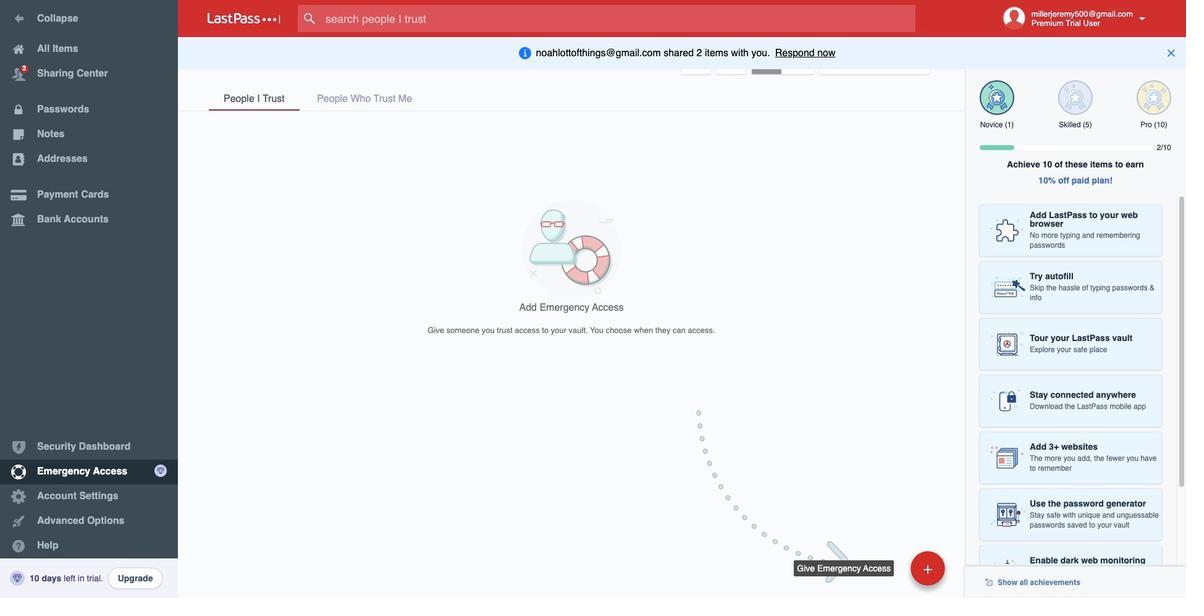 Task type: vqa. For each thing, say whether or not it's contained in the screenshot.
search my vault text box
no



Task type: locate. For each thing, give the bounding box(es) containing it.
lastpass image
[[208, 13, 281, 24]]

main navigation navigation
[[0, 0, 178, 598]]



Task type: describe. For each thing, give the bounding box(es) containing it.
vault options navigation
[[178, 37, 965, 74]]

Search search field
[[298, 5, 940, 32]]

search people I trust text field
[[298, 5, 940, 32]]

new item navigation
[[697, 410, 965, 598]]



